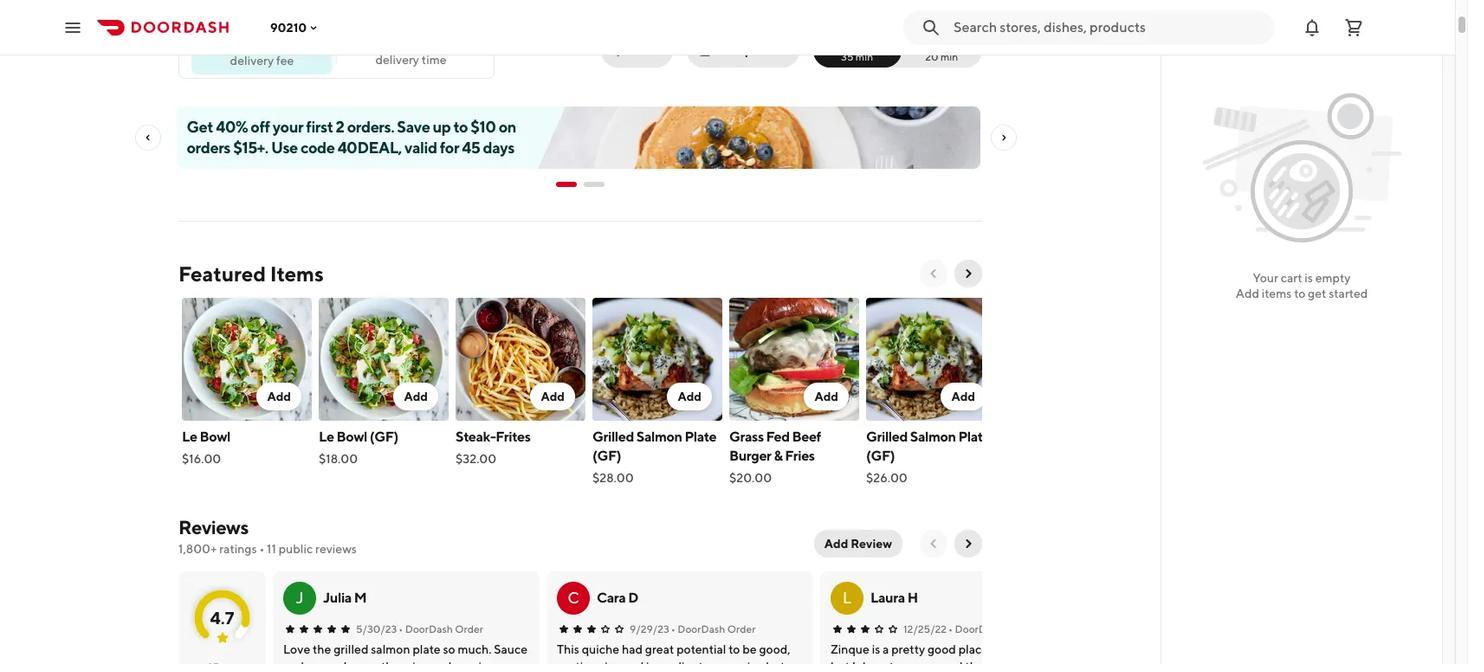 Task type: describe. For each thing, give the bounding box(es) containing it.
35 min radio
[[813, 33, 902, 68]]

on
[[499, 118, 517, 136]]

• for c
[[671, 623, 676, 636]]

grass fed beef burger & fries image
[[730, 298, 860, 421]]

laura h
[[871, 590, 918, 607]]

review
[[851, 537, 892, 551]]

burger
[[730, 448, 772, 464]]

$15+.
[[234, 139, 269, 157]]

add button for steak-frites $32.00
[[531, 383, 575, 411]]

12/25/22
[[904, 623, 947, 636]]

steak-frites $32.00
[[456, 429, 531, 466]]

add for grilled salmon plate (gf) $26.00
[[952, 390, 976, 404]]

l
[[843, 589, 852, 607]]

c
[[568, 589, 580, 607]]

(gf) inside le bowl (gf) $18.00
[[370, 429, 398, 445]]

up
[[433, 118, 451, 136]]

grass fed beef burger & fries $20.00
[[730, 429, 821, 485]]

first
[[307, 118, 334, 136]]

reviews
[[315, 542, 357, 556]]

$0.00 delivery fee
[[230, 36, 294, 67]]

le bowl image
[[182, 298, 312, 421]]

your cart is empty add items to get started
[[1236, 271, 1368, 301]]

add review
[[825, 537, 892, 551]]

grilled for grilled salmon plate (gf) $28.00
[[593, 429, 634, 445]]

le bowl $16.00
[[182, 429, 230, 466]]

items
[[270, 262, 324, 286]]

select promotional banner element
[[556, 169, 605, 200]]

add inside your cart is empty add items to get started
[[1236, 287, 1260, 301]]

orders
[[187, 139, 231, 157]]

add for le bowl (gf) $18.00
[[404, 390, 428, 404]]

2
[[336, 118, 345, 136]]

9/29/23
[[630, 623, 670, 636]]

add button for le bowl $16.00
[[257, 383, 302, 411]]

(gf) for grilled salmon plate (gf) $26.00
[[866, 448, 895, 464]]

d
[[628, 590, 638, 607]]

0 items, open order cart image
[[1344, 17, 1365, 38]]

beef
[[792, 429, 821, 445]]

grass
[[730, 429, 764, 445]]

reviews
[[178, 516, 248, 539]]

steak frites image
[[456, 298, 586, 421]]

add for le bowl $16.00
[[267, 390, 291, 404]]

90210
[[270, 20, 307, 34]]

$28.00
[[593, 471, 634, 485]]

• inside reviews 1,800+ ratings • 11 public reviews
[[259, 542, 264, 556]]

40deal,
[[338, 139, 402, 157]]

laura
[[871, 590, 905, 607]]

• for l
[[949, 623, 953, 636]]

frites
[[496, 429, 531, 445]]

m
[[354, 590, 367, 607]]

add for steak-frites $32.00
[[541, 390, 565, 404]]

your
[[1253, 271, 1279, 285]]

previous button of carousel image
[[927, 267, 941, 281]]

public
[[279, 542, 313, 556]]

$10
[[471, 118, 497, 136]]

order for j
[[455, 623, 483, 636]]

plate for grilled salmon plate (gf) $28.00
[[685, 429, 717, 445]]

le bowl (gf) $18.00
[[319, 429, 398, 466]]

for
[[440, 139, 460, 157]]

Store search: begin typing to search for stores available on DoorDash text field
[[954, 18, 1264, 37]]

grilled salmon plate (gf) $26.00
[[866, 429, 991, 485]]

is
[[1305, 271, 1313, 285]]

items
[[1262, 287, 1292, 301]]

h
[[908, 590, 918, 607]]

order for c
[[727, 623, 756, 636]]

julia
[[323, 590, 352, 607]]

j
[[296, 589, 304, 607]]

doordash for c
[[678, 623, 725, 636]]

• doordash order for c
[[671, 623, 756, 636]]

get
[[1308, 287, 1327, 301]]

order methods option group
[[813, 33, 983, 68]]

fee
[[276, 53, 294, 67]]

cara
[[597, 590, 626, 607]]

• for j
[[399, 623, 403, 636]]

min inside the pickup 20 min
[[941, 50, 959, 63]]

4.7
[[210, 608, 234, 628]]

fed
[[766, 429, 790, 445]]

julia m
[[323, 590, 367, 607]]



Task type: locate. For each thing, give the bounding box(es) containing it.
save
[[636, 43, 663, 57], [398, 118, 431, 136]]

0 horizontal spatial doordash
[[405, 623, 453, 636]]

• left 11
[[259, 542, 264, 556]]

1 salmon from the left
[[637, 429, 682, 445]]

None radio
[[891, 33, 983, 68]]

(gf) for grilled salmon plate (gf) $28.00
[[593, 448, 621, 464]]

empty
[[1316, 271, 1351, 285]]

doordash right 5/30/23
[[405, 623, 453, 636]]

next image
[[962, 537, 976, 551]]

90210 button
[[270, 20, 321, 34]]

2 horizontal spatial • doordash order
[[949, 623, 1033, 636]]

save up valid
[[398, 118, 431, 136]]

grilled salmon plate (gf) image for grilled salmon plate (gf) $28.00
[[593, 298, 723, 421]]

to right up
[[454, 118, 468, 136]]

grilled salmon plate (gf) image
[[593, 298, 723, 421], [866, 298, 996, 421]]

add button for le bowl (gf) $18.00
[[394, 383, 438, 411]]

(gf) up '$28.00'
[[593, 448, 621, 464]]

• doordash order
[[399, 623, 483, 636], [671, 623, 756, 636], [949, 623, 1033, 636]]

• doordash order right 12/25/22
[[949, 623, 1033, 636]]

40%
[[216, 118, 248, 136]]

• doordash order for j
[[399, 623, 483, 636]]

doordash right 12/25/22
[[955, 623, 1003, 636]]

0 horizontal spatial delivery
[[230, 53, 274, 67]]

bowl inside le bowl (gf) $18.00
[[337, 429, 367, 445]]

add button for grass fed beef burger & fries $20.00
[[804, 383, 849, 411]]

delivery left 'time' at the top of the page
[[376, 53, 419, 67]]

plate for grilled salmon plate (gf) $26.00
[[959, 429, 991, 445]]

pickup 20 min
[[922, 36, 962, 63]]

1 horizontal spatial le
[[319, 429, 334, 445]]

days
[[484, 139, 515, 157]]

(gf) down le bowl (gf) "image"
[[370, 429, 398, 445]]

le for le bowl
[[182, 429, 197, 445]]

off
[[251, 118, 270, 136]]

add review button
[[814, 530, 903, 558]]

notification bell image
[[1302, 17, 1323, 38]]

order for l
[[1005, 623, 1033, 636]]

fries
[[785, 448, 815, 464]]

0 horizontal spatial le
[[182, 429, 197, 445]]

2 salmon from the left
[[910, 429, 956, 445]]

min right 35
[[856, 50, 873, 63]]

$32.00
[[456, 452, 497, 466]]

1 add button from the left
[[257, 383, 302, 411]]

0 vertical spatial save
[[636, 43, 663, 57]]

order
[[755, 43, 789, 57], [455, 623, 483, 636], [727, 623, 756, 636], [1005, 623, 1033, 636]]

save left group
[[636, 43, 663, 57]]

salmon for grilled salmon plate (gf) $26.00
[[910, 429, 956, 445]]

1 horizontal spatial • doordash order
[[671, 623, 756, 636]]

doordash for j
[[405, 623, 453, 636]]

2 le from the left
[[319, 429, 334, 445]]

to inside get 40% off your first 2 orders. save up to $10 on orders $15+.  use code 40deal, valid for 45 days
[[454, 118, 468, 136]]

$26.00
[[866, 471, 908, 485]]

1 grilled salmon plate (gf) image from the left
[[593, 298, 723, 421]]

use
[[272, 139, 298, 157]]

doordash
[[405, 623, 453, 636], [678, 623, 725, 636], [955, 623, 1003, 636]]

$18.00
[[319, 452, 358, 466]]

le for le bowl (gf)
[[319, 429, 334, 445]]

salmon for grilled salmon plate (gf) $28.00
[[637, 429, 682, 445]]

doordash for l
[[955, 623, 1003, 636]]

cart
[[1281, 271, 1303, 285]]

group
[[716, 43, 753, 57]]

featured items
[[178, 262, 324, 286]]

1 horizontal spatial salmon
[[910, 429, 956, 445]]

steak-
[[456, 429, 496, 445]]

delivery inside $0.00 delivery fee
[[230, 53, 274, 67]]

• doordash order for l
[[949, 623, 1033, 636]]

0 horizontal spatial grilled salmon plate (gf) image
[[593, 298, 723, 421]]

reviews link
[[178, 516, 248, 539]]

grilled up $26.00
[[866, 429, 908, 445]]

(gf) inside grilled salmon plate (gf) $26.00
[[866, 448, 895, 464]]

0 horizontal spatial • doordash order
[[399, 623, 483, 636]]

2 grilled from the left
[[866, 429, 908, 445]]

bowl inside le bowl $16.00
[[200, 429, 230, 445]]

(gf) inside grilled salmon plate (gf) $28.00
[[593, 448, 621, 464]]

1 doordash from the left
[[405, 623, 453, 636]]

1 vertical spatial save
[[398, 118, 431, 136]]

le bowl (gf) image
[[319, 298, 449, 421]]

1 le from the left
[[182, 429, 197, 445]]

code
[[301, 139, 335, 157]]

1 horizontal spatial min
[[941, 50, 959, 63]]

le up $18.00
[[319, 429, 334, 445]]

11
[[267, 542, 276, 556]]

•
[[259, 542, 264, 556], [399, 623, 403, 636], [671, 623, 676, 636], [949, 623, 953, 636]]

le up the $16.00
[[182, 429, 197, 445]]

valid
[[405, 139, 438, 157]]

add button for grilled salmon plate (gf) $28.00
[[668, 383, 712, 411]]

get
[[187, 118, 214, 136]]

add button for grilled salmon plate (gf) $26.00
[[941, 383, 986, 411]]

grilled salmon plate (gf) $28.00
[[593, 429, 717, 485]]

get 40% off your first 2 orders. save up to $10 on orders $15+.  use code 40deal, valid for 45 days
[[187, 118, 517, 157]]

pickup
[[922, 36, 962, 50]]

add inside 'button'
[[825, 537, 849, 551]]

bowl
[[200, 429, 230, 445], [337, 429, 367, 445]]

doordash right 9/29/23
[[678, 623, 725, 636]]

delivery time
[[376, 53, 447, 67]]

1 bowl from the left
[[200, 429, 230, 445]]

20
[[926, 50, 939, 63]]

to inside your cart is empty add items to get started
[[1295, 287, 1306, 301]]

grilled up '$28.00'
[[593, 429, 634, 445]]

next button of carousel image
[[962, 267, 976, 281]]

1 vertical spatial to
[[1295, 287, 1306, 301]]

0 horizontal spatial (gf)
[[370, 429, 398, 445]]

1 horizontal spatial grilled
[[866, 429, 908, 445]]

2 grilled salmon plate (gf) image from the left
[[866, 298, 996, 421]]

35
[[841, 50, 854, 63]]

grilled salmon plate (gf) image for grilled salmon plate (gf) $26.00
[[866, 298, 996, 421]]

$16.00
[[182, 452, 221, 466]]

salmon inside grilled salmon plate (gf) $28.00
[[637, 429, 682, 445]]

2 doordash from the left
[[678, 623, 725, 636]]

3 add button from the left
[[531, 383, 575, 411]]

1 horizontal spatial delivery
[[376, 53, 419, 67]]

0 horizontal spatial grilled
[[593, 429, 634, 445]]

2 bowl from the left
[[337, 429, 367, 445]]

add button
[[257, 383, 302, 411], [394, 383, 438, 411], [531, 383, 575, 411], [668, 383, 712, 411], [804, 383, 849, 411], [941, 383, 986, 411]]

1 horizontal spatial save
[[636, 43, 663, 57]]

5 add button from the left
[[804, 383, 849, 411]]

plate inside grilled salmon plate (gf) $26.00
[[959, 429, 991, 445]]

• right 5/30/23
[[399, 623, 403, 636]]

2 plate from the left
[[959, 429, 991, 445]]

open menu image
[[62, 17, 83, 38]]

1 min from the left
[[856, 50, 873, 63]]

$20.00
[[730, 471, 772, 485]]

2 horizontal spatial (gf)
[[866, 448, 895, 464]]

1 horizontal spatial to
[[1295, 287, 1306, 301]]

salmon
[[637, 429, 682, 445], [910, 429, 956, 445]]

&
[[774, 448, 783, 464]]

0 horizontal spatial min
[[856, 50, 873, 63]]

• doordash order right 9/29/23
[[671, 623, 756, 636]]

min right 20 in the top of the page
[[941, 50, 959, 63]]

le inside le bowl (gf) $18.00
[[319, 429, 334, 445]]

min
[[856, 50, 873, 63], [941, 50, 959, 63]]

previous image
[[927, 537, 941, 551]]

delivery
[[376, 53, 419, 67], [230, 53, 274, 67]]

1 horizontal spatial bowl
[[337, 429, 367, 445]]

cara d
[[597, 590, 638, 607]]

orders.
[[348, 118, 395, 136]]

1 horizontal spatial grilled salmon plate (gf) image
[[866, 298, 996, 421]]

0 horizontal spatial to
[[454, 118, 468, 136]]

35 min
[[841, 50, 873, 63]]

save inside get 40% off your first 2 orders. save up to $10 on orders $15+.  use code 40deal, valid for 45 days
[[398, 118, 431, 136]]

save button
[[601, 33, 673, 68]]

order inside button
[[755, 43, 789, 57]]

started
[[1329, 287, 1368, 301]]

(gf) up $26.00
[[866, 448, 895, 464]]

to
[[454, 118, 468, 136], [1295, 287, 1306, 301]]

grilled inside grilled salmon plate (gf) $28.00
[[593, 429, 634, 445]]

group order button
[[687, 33, 799, 68]]

0 horizontal spatial plate
[[685, 429, 717, 445]]

group order
[[716, 43, 789, 57]]

3 doordash from the left
[[955, 623, 1003, 636]]

grilled
[[593, 429, 634, 445], [866, 429, 908, 445]]

ratings
[[219, 542, 257, 556]]

$0.00
[[242, 36, 282, 52]]

0 vertical spatial to
[[454, 118, 468, 136]]

your
[[273, 118, 304, 136]]

1 horizontal spatial (gf)
[[593, 448, 621, 464]]

1 horizontal spatial doordash
[[678, 623, 725, 636]]

• right 12/25/22
[[949, 623, 953, 636]]

add for grass fed beef burger & fries $20.00
[[815, 390, 839, 404]]

• doordash order right 5/30/23
[[399, 623, 483, 636]]

salmon inside grilled salmon plate (gf) $26.00
[[910, 429, 956, 445]]

grilled for grilled salmon plate (gf) $26.00
[[866, 429, 908, 445]]

bowl for $16.00
[[200, 429, 230, 445]]

add for grilled salmon plate (gf) $28.00
[[678, 390, 702, 404]]

add
[[1236, 287, 1260, 301], [267, 390, 291, 404], [404, 390, 428, 404], [541, 390, 565, 404], [678, 390, 702, 404], [815, 390, 839, 404], [952, 390, 976, 404], [825, 537, 849, 551]]

plate inside grilled salmon plate (gf) $28.00
[[685, 429, 717, 445]]

none radio containing pickup
[[891, 33, 983, 68]]

4 add button from the left
[[668, 383, 712, 411]]

bowl up the $16.00
[[200, 429, 230, 445]]

2 delivery from the left
[[230, 53, 274, 67]]

0 horizontal spatial bowl
[[200, 429, 230, 445]]

1,800+
[[178, 542, 217, 556]]

2 add button from the left
[[394, 383, 438, 411]]

le inside le bowl $16.00
[[182, 429, 197, 445]]

bowl up $18.00
[[337, 429, 367, 445]]

featured items heading
[[178, 260, 324, 288]]

1 grilled from the left
[[593, 429, 634, 445]]

featured
[[178, 262, 266, 286]]

0 horizontal spatial save
[[398, 118, 431, 136]]

2 min from the left
[[941, 50, 959, 63]]

reviews 1,800+ ratings • 11 public reviews
[[178, 516, 357, 556]]

5/30/23
[[356, 623, 397, 636]]

2 • doordash order from the left
[[671, 623, 756, 636]]

delivery down "$0.00"
[[230, 53, 274, 67]]

bowl for (gf)
[[337, 429, 367, 445]]

1 delivery from the left
[[376, 53, 419, 67]]

grilled inside grilled salmon plate (gf) $26.00
[[866, 429, 908, 445]]

1 • doordash order from the left
[[399, 623, 483, 636]]

6 add button from the left
[[941, 383, 986, 411]]

0 horizontal spatial salmon
[[637, 429, 682, 445]]

1 horizontal spatial plate
[[959, 429, 991, 445]]

save inside button
[[636, 43, 663, 57]]

45
[[462, 139, 481, 157]]

time
[[422, 53, 447, 67]]

• right 9/29/23
[[671, 623, 676, 636]]

3 • doordash order from the left
[[949, 623, 1033, 636]]

1 plate from the left
[[685, 429, 717, 445]]

to left get
[[1295, 287, 1306, 301]]

2 horizontal spatial doordash
[[955, 623, 1003, 636]]



Task type: vqa. For each thing, say whether or not it's contained in the screenshot.
the rightmost Le
yes



